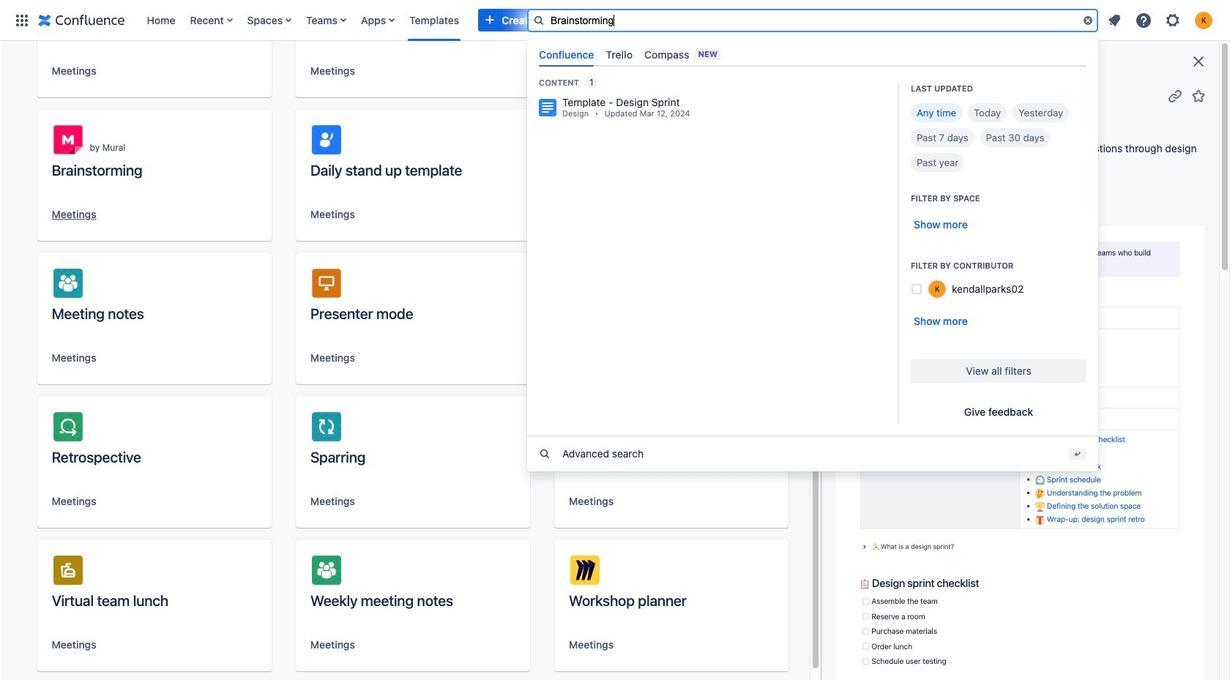 Task type: describe. For each thing, give the bounding box(es) containing it.
2 tab from the left
[[600, 42, 638, 66]]

next template image
[[856, 53, 873, 70]]

last updated option group
[[911, 103, 1087, 172]]

advanced search image
[[539, 448, 551, 460]]

star design sprint image
[[1190, 87, 1207, 104]]

appswitcher icon image
[[13, 11, 31, 29]]

global element
[[9, 0, 862, 41]]

list for appswitcher icon at the left of the page
[[139, 0, 862, 41]]



Task type: locate. For each thing, give the bounding box(es) containing it.
search image
[[533, 14, 545, 26]]

premium image
[[871, 14, 883, 26]]

close image
[[1190, 53, 1207, 70]]

notification icon image
[[1106, 11, 1123, 29]]

previous template image
[[829, 53, 847, 70]]

clear search session image
[[1082, 14, 1094, 26]]

1 horizontal spatial list
[[1101, 7, 1221, 33]]

your profile and preferences image
[[1195, 11, 1212, 29]]

1 tab from the left
[[533, 42, 600, 66]]

page image
[[539, 99, 556, 116]]

None search field
[[527, 8, 1098, 32]]

list
[[139, 0, 862, 41], [1101, 7, 1221, 33]]

confluence image
[[38, 11, 125, 29], [38, 11, 125, 29]]

share link image
[[1166, 87, 1184, 104]]

group
[[835, 185, 1004, 209]]

help icon image
[[1135, 11, 1152, 29]]

0 horizontal spatial list
[[139, 0, 862, 41]]

Search Confluence field
[[527, 8, 1098, 32]]

list for premium icon
[[1101, 7, 1221, 33]]

settings icon image
[[1164, 11, 1182, 29]]

tab list
[[533, 42, 1092, 66]]

tab
[[533, 42, 600, 66], [600, 42, 638, 66]]

banner
[[0, 0, 1230, 471]]



Task type: vqa. For each thing, say whether or not it's contained in the screenshot.
submit
no



